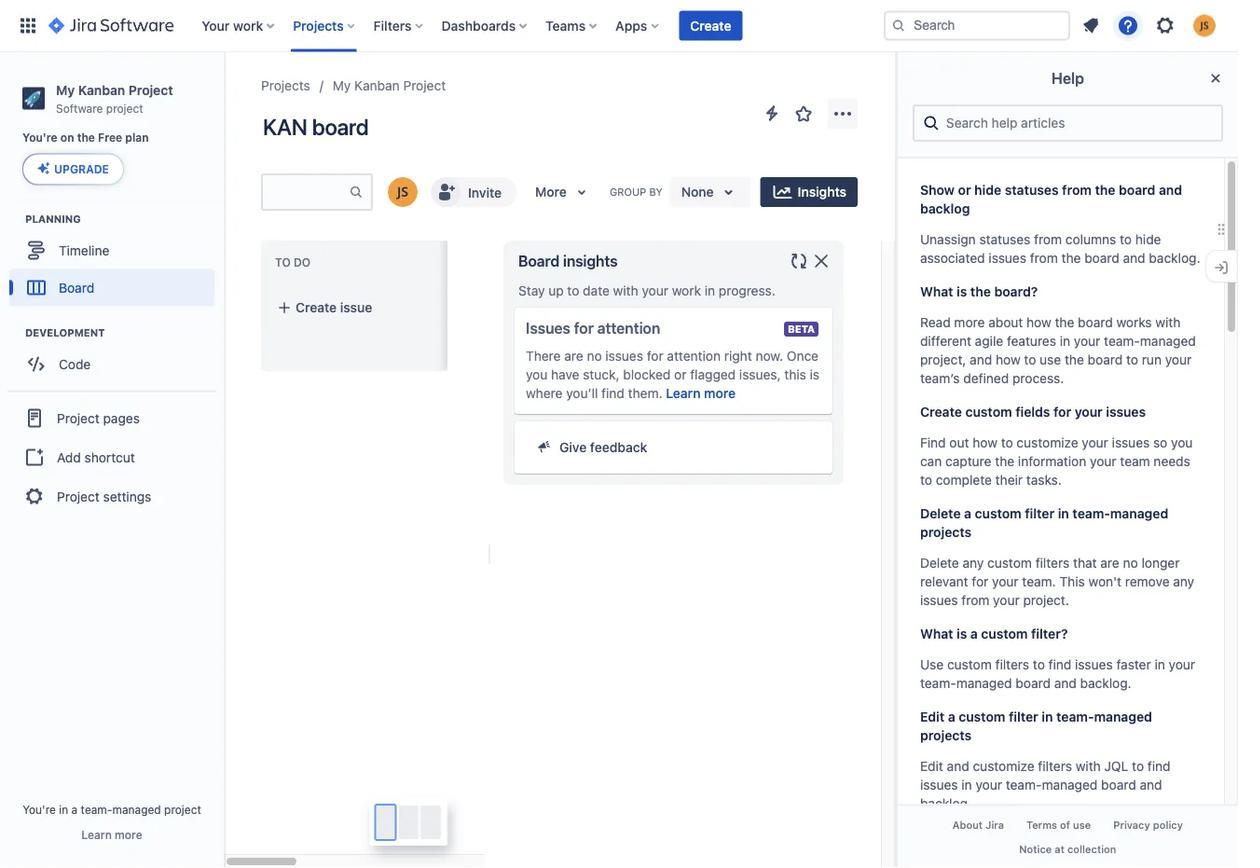 Task type: describe. For each thing, give the bounding box(es) containing it.
0 vertical spatial how
[[1027, 315, 1052, 330]]

projects button
[[288, 11, 363, 41]]

more button
[[524, 177, 604, 207]]

board left works
[[1078, 315, 1113, 330]]

blocked
[[623, 367, 671, 382]]

how inside find out how to customize your issues so you can capture the information your team needs to complete their tasks.
[[973, 435, 998, 451]]

projects link
[[261, 75, 310, 97]]

remove
[[1126, 574, 1170, 589]]

delete for delete a custom filter in team-managed projects
[[921, 506, 961, 521]]

my kanban project software project
[[56, 82, 173, 115]]

unassign
[[921, 232, 976, 247]]

what is the board?
[[921, 284, 1038, 299]]

1 horizontal spatial project
[[164, 803, 201, 816]]

learn for the left learn more button
[[81, 828, 112, 841]]

jira
[[986, 820, 1005, 832]]

insights
[[798, 184, 847, 200]]

stuck,
[[583, 367, 620, 382]]

in inside dialog
[[705, 283, 715, 298]]

primary element
[[11, 0, 884, 52]]

projects for delete
[[921, 525, 972, 540]]

jql
[[1105, 759, 1129, 774]]

you inside there are no issues for attention right now. once you have stuck, blocked or flagged issues, this is where you'll find them.
[[526, 367, 548, 382]]

fields
[[1016, 404, 1051, 420]]

what for what is a custom filter?
[[921, 626, 954, 642]]

from inside delete any custom filters that are no longer relevant for your team. this won't remove any issues from your project.
[[962, 593, 990, 608]]

free
[[98, 131, 122, 144]]

group by
[[610, 186, 663, 198]]

the left the board?
[[971, 284, 991, 299]]

your inside "use custom filters to find issues faster in your team-managed board and backlog."
[[1169, 657, 1196, 673]]

board inside show or hide statuses from the board and backlog
[[1119, 182, 1156, 198]]

invite
[[468, 184, 502, 200]]

my kanban project link
[[333, 75, 446, 97]]

1 vertical spatial how
[[996, 352, 1021, 367]]

upgrade button
[[23, 154, 123, 184]]

delete a custom filter in team-managed projects
[[921, 506, 1169, 540]]

none
[[682, 184, 714, 200]]

works
[[1117, 315, 1153, 330]]

use custom filters to find issues faster in your team-managed board and backlog.
[[921, 657, 1196, 691]]

planning
[[25, 213, 81, 225]]

add shortcut button
[[7, 439, 216, 476]]

board?
[[995, 284, 1038, 299]]

Search this board text field
[[263, 175, 349, 209]]

you're on the free plan
[[22, 131, 149, 144]]

from up the board?
[[1030, 250, 1059, 266]]

this
[[785, 367, 807, 382]]

more inside the read more about how the board works with different agile features in your team-managed project, and how to use the board to run your team's defined process.
[[955, 315, 985, 330]]

team
[[1121, 454, 1151, 469]]

find inside "use custom filters to find issues faster in your team-managed board and backlog."
[[1049, 657, 1072, 673]]

insights button
[[761, 177, 858, 207]]

issues
[[526, 319, 571, 337]]

board inside "use custom filters to find issues faster in your team-managed board and backlog."
[[1016, 676, 1051, 691]]

0 horizontal spatial attention
[[598, 319, 661, 337]]

my for my kanban project
[[333, 78, 351, 93]]

custom inside delete a custom filter in team-managed projects
[[975, 506, 1022, 521]]

give
[[560, 440, 587, 455]]

kanban for my kanban project software project
[[78, 82, 125, 97]]

columns
[[1066, 232, 1117, 247]]

to inside 'board insights' dialog
[[568, 283, 580, 298]]

software
[[56, 101, 103, 115]]

use inside "link"
[[1074, 820, 1092, 832]]

your work button
[[196, 11, 282, 41]]

more
[[536, 184, 567, 200]]

issues,
[[740, 367, 781, 382]]

notice
[[1020, 843, 1053, 855]]

is for show or hide statuses from the board and backlog
[[957, 284, 968, 299]]

your profile and settings image
[[1194, 14, 1216, 37]]

for inside delete any custom filters that are no longer relevant for your team. this won't remove any issues from your project.
[[972, 574, 989, 589]]

find out how to customize your issues so you can capture the information your team needs to complete their tasks.
[[921, 435, 1193, 488]]

filter?
[[1032, 626, 1069, 642]]

for inside there are no issues for attention right now. once you have stuck, blocked or flagged issues, this is where you'll find them.
[[647, 348, 664, 364]]

project inside my kanban project software project
[[106, 101, 143, 115]]

to down features
[[1025, 352, 1037, 367]]

board right kan
[[312, 114, 369, 140]]

to down can
[[921, 472, 933, 488]]

about
[[953, 820, 983, 832]]

policy
[[1154, 820, 1184, 832]]

to left run
[[1127, 352, 1139, 367]]

to inside "use custom filters to find issues faster in your team-managed board and backlog."
[[1033, 657, 1045, 673]]

and inside the read more about how the board works with different agile features in your team-managed project, and how to use the board to run your team's defined process.
[[970, 352, 993, 367]]

development image
[[3, 321, 25, 344]]

issues inside delete any custom filters that are no longer relevant for your team. this won't remove any issues from your project.
[[921, 593, 959, 608]]

issues inside find out how to customize your issues so you can capture the information your team needs to complete their tasks.
[[1112, 435, 1150, 451]]

john smith image
[[388, 177, 418, 207]]

in inside the edit a custom filter in team-managed projects
[[1042, 709, 1054, 725]]

project settings
[[57, 489, 151, 504]]

your left team
[[1090, 454, 1117, 469]]

backlog. inside "use custom filters to find issues faster in your team-managed board and backlog."
[[1081, 676, 1132, 691]]

collection
[[1068, 843, 1117, 855]]

hide inside unassign statuses from columns to hide associated issues from the board and backlog.
[[1136, 232, 1162, 247]]

team's
[[921, 371, 960, 386]]

help image
[[1117, 14, 1140, 37]]

with for jql
[[1076, 759, 1101, 774]]

to up their
[[1002, 435, 1014, 451]]

find inside there are no issues for attention right now. once you have stuck, blocked or flagged issues, this is where you'll find them.
[[602, 386, 625, 401]]

show or hide statuses from the board and backlog
[[921, 182, 1183, 216]]

development
[[25, 326, 105, 338]]

in inside delete a custom filter in team-managed projects
[[1058, 506, 1070, 521]]

your right fields
[[1075, 404, 1103, 420]]

search image
[[892, 18, 907, 33]]

tasks.
[[1027, 472, 1062, 488]]

edit a custom filter in team-managed projects
[[921, 709, 1153, 743]]

privacy policy
[[1114, 820, 1184, 832]]

issues inside unassign statuses from columns to hide associated issues from the board and backlog.
[[989, 250, 1027, 266]]

feedback icon image
[[537, 439, 552, 454]]

managed inside "use custom filters to find issues faster in your team-managed board and backlog."
[[957, 676, 1013, 691]]

there
[[526, 348, 561, 364]]

board left run
[[1088, 352, 1123, 367]]

1 horizontal spatial learn more button
[[666, 384, 736, 403]]

kan board
[[263, 114, 369, 140]]

notice at collection
[[1020, 843, 1117, 855]]

more image
[[832, 103, 854, 125]]

filters inside "use custom filters to find issues faster in your team-managed board and backlog."
[[996, 657, 1030, 673]]

about
[[989, 315, 1024, 330]]

settings
[[103, 489, 151, 504]]

up
[[549, 283, 564, 298]]

board insights
[[519, 252, 618, 270]]

you're for you're in a team-managed project
[[23, 803, 56, 816]]

no inside delete any custom filters that are no longer relevant for your team. this won't remove any issues from your project.
[[1124, 555, 1139, 571]]

with inside the read more about how the board works with different agile features in your team-managed project, and how to use the board to run your team's defined process.
[[1156, 315, 1181, 330]]

add shortcut
[[57, 450, 135, 465]]

to inside unassign statuses from columns to hide associated issues from the board and backlog.
[[1120, 232, 1132, 247]]

agile
[[975, 333, 1004, 349]]

plan
[[125, 131, 149, 144]]

once
[[787, 348, 819, 364]]

more image
[[571, 181, 593, 203]]

backlog. inside edit and customize filters with jql to find issues in your team-managed board and backlog.
[[921, 796, 972, 811]]

out
[[950, 435, 970, 451]]

custom left filter?
[[982, 626, 1028, 642]]

custom down defined
[[966, 404, 1013, 420]]

managed inside the read more about how the board works with different agile features in your team-managed project, and how to use the board to run your team's defined process.
[[1141, 333, 1197, 349]]

in inside "use custom filters to find issues faster in your team-managed board and backlog."
[[1155, 657, 1166, 673]]

about jira button
[[942, 814, 1016, 838]]

your inside 'board insights' dialog
[[642, 283, 669, 298]]

there are no issues for attention right now. once you have stuck, blocked or flagged issues, this is where you'll find them.
[[526, 348, 820, 401]]

code link
[[9, 345, 215, 383]]

to inside edit and customize filters with jql to find issues in your team-managed board and backlog.
[[1133, 759, 1145, 774]]

managed inside delete a custom filter in team-managed projects
[[1111, 506, 1169, 521]]

with for your
[[613, 283, 639, 298]]

create button
[[679, 11, 743, 41]]

project,
[[921, 352, 967, 367]]

0 horizontal spatial learn more button
[[81, 827, 142, 842]]

terms of use
[[1027, 820, 1092, 832]]

team- inside the read more about how the board works with different agile features in your team-managed project, and how to use the board to run your team's defined process.
[[1105, 333, 1141, 349]]

give feedback
[[560, 440, 648, 455]]

project pages
[[57, 410, 140, 426]]

attention inside there are no issues for attention right now. once you have stuck, blocked or flagged issues, this is where you'll find them.
[[667, 348, 721, 364]]

filter for customize
[[1009, 709, 1039, 725]]

is inside there are no issues for attention right now. once you have stuck, blocked or flagged issues, this is where you'll find them.
[[810, 367, 820, 382]]

teams
[[546, 18, 586, 33]]

custom inside the edit a custom filter in team-managed projects
[[959, 709, 1006, 725]]

edit and customize filters with jql to find issues in your team-managed board and backlog.
[[921, 759, 1171, 811]]

or inside show or hide statuses from the board and backlog
[[958, 182, 972, 198]]

work inside popup button
[[233, 18, 263, 33]]

your up information
[[1082, 435, 1109, 451]]

more for learn more button to the right
[[704, 386, 736, 401]]

code
[[59, 356, 91, 372]]

team- inside delete a custom filter in team-managed projects
[[1073, 506, 1111, 521]]

feedback
[[590, 440, 648, 455]]

more for the left learn more button
[[115, 828, 142, 841]]

faster
[[1117, 657, 1152, 673]]

from inside show or hide statuses from the board and backlog
[[1063, 182, 1092, 198]]

customize inside edit and customize filters with jql to find issues in your team-managed board and backlog.
[[973, 759, 1035, 774]]

work inside 'board insights' dialog
[[672, 283, 701, 298]]

filters for custom
[[1036, 555, 1070, 571]]

help
[[1052, 69, 1085, 87]]

custom inside delete any custom filters that are no longer relevant for your team. this won't remove any issues from your project.
[[988, 555, 1033, 571]]

create for create custom fields for your issues
[[921, 404, 963, 420]]

the up features
[[1055, 315, 1075, 330]]

hide inside show or hide statuses from the board and backlog
[[975, 182, 1002, 198]]

projects for projects popup button
[[293, 18, 344, 33]]

your up what is a custom filter? on the bottom right
[[994, 593, 1020, 608]]

find
[[921, 435, 946, 451]]

your right run
[[1166, 352, 1192, 367]]

the inside show or hide statuses from the board and backlog
[[1096, 182, 1116, 198]]

issues inside edit and customize filters with jql to find issues in your team-managed board and backlog.
[[921, 777, 959, 793]]

by
[[650, 186, 663, 198]]



Task type: vqa. For each thing, say whether or not it's contained in the screenshot.


Task type: locate. For each thing, give the bounding box(es) containing it.
1 vertical spatial board
[[59, 280, 94, 295]]

edit for edit and customize filters with jql to find issues in your team-managed board and backlog.
[[921, 759, 944, 774]]

learn down flagged in the right of the page
[[666, 386, 701, 401]]

how down agile
[[996, 352, 1021, 367]]

0 vertical spatial learn more
[[666, 386, 736, 401]]

read
[[921, 315, 951, 330]]

automations menu button icon image
[[761, 102, 784, 125]]

backlog.
[[1150, 250, 1201, 266], [1081, 676, 1132, 691], [921, 796, 972, 811]]

learn more
[[666, 386, 736, 401], [81, 828, 142, 841]]

learn more inside 'board insights' dialog
[[666, 386, 736, 401]]

is down associated
[[957, 284, 968, 299]]

the
[[77, 131, 95, 144], [1096, 182, 1116, 198], [1062, 250, 1082, 266], [971, 284, 991, 299], [1055, 315, 1075, 330], [1065, 352, 1085, 367], [996, 454, 1015, 469]]

my up kan board at the top left of the page
[[333, 78, 351, 93]]

in inside edit and customize filters with jql to find issues in your team-managed board and backlog.
[[962, 777, 973, 793]]

no up stuck, in the top of the page
[[587, 348, 602, 364]]

banner
[[0, 0, 1239, 52]]

2 what from the top
[[921, 626, 954, 642]]

0 vertical spatial are
[[565, 348, 584, 364]]

board
[[519, 252, 560, 270], [59, 280, 94, 295]]

with left jql
[[1076, 759, 1101, 774]]

add
[[57, 450, 81, 465]]

terms of use link
[[1016, 814, 1103, 838]]

learn more for learn more button to the right
[[666, 386, 736, 401]]

1 vertical spatial use
[[1074, 820, 1092, 832]]

board up the edit a custom filter in team-managed projects
[[1016, 676, 1051, 691]]

1 vertical spatial filter
[[1009, 709, 1039, 725]]

the up columns
[[1096, 182, 1116, 198]]

0 horizontal spatial or
[[675, 367, 687, 382]]

so
[[1154, 435, 1168, 451]]

my inside my kanban project software project
[[56, 82, 75, 97]]

0 horizontal spatial learn
[[81, 828, 112, 841]]

statuses up the board?
[[980, 232, 1031, 247]]

for
[[574, 319, 594, 337], [647, 348, 664, 364], [1054, 404, 1072, 420], [972, 574, 989, 589]]

0 vertical spatial find
[[602, 386, 625, 401]]

board insights dialog
[[504, 241, 844, 485]]

delete down complete
[[921, 506, 961, 521]]

project.
[[1024, 593, 1070, 608]]

development group
[[9, 325, 223, 388]]

the up create custom fields for your issues
[[1065, 352, 1085, 367]]

0 horizontal spatial are
[[565, 348, 584, 364]]

you're for you're on the free plan
[[22, 131, 58, 144]]

planning group
[[9, 211, 223, 312]]

is for delete a custom filter in team-managed projects
[[957, 626, 968, 642]]

are up have
[[565, 348, 584, 364]]

add people image
[[435, 181, 457, 203]]

1 horizontal spatial learn more
[[666, 386, 736, 401]]

delete
[[921, 506, 961, 521], [921, 555, 960, 571]]

1 vertical spatial work
[[672, 283, 701, 298]]

delete inside delete a custom filter in team-managed projects
[[921, 506, 961, 521]]

the right on at top
[[77, 131, 95, 144]]

are up won't
[[1101, 555, 1120, 571]]

for right fields
[[1054, 404, 1072, 420]]

more inside 'board insights' dialog
[[704, 386, 736, 401]]

projects inside the edit a custom filter in team-managed projects
[[921, 728, 972, 743]]

where
[[526, 386, 563, 401]]

create left issue
[[296, 300, 337, 315]]

filters for customize
[[1039, 759, 1073, 774]]

2 horizontal spatial with
[[1156, 315, 1181, 330]]

issues inside there are no issues for attention right now. once you have stuck, blocked or flagged issues, this is where you'll find them.
[[606, 348, 644, 364]]

1 vertical spatial filters
[[996, 657, 1030, 673]]

0 vertical spatial backlog.
[[1150, 250, 1201, 266]]

have
[[551, 367, 580, 382]]

1 vertical spatial any
[[1174, 574, 1195, 589]]

my up the software
[[56, 82, 75, 97]]

close image
[[1205, 67, 1228, 90]]

in inside the read more about how the board works with different agile features in your team-managed project, and how to use the board to run your team's defined process.
[[1060, 333, 1071, 349]]

Search help articles field
[[941, 106, 1214, 140]]

board up stay
[[519, 252, 560, 270]]

are inside delete any custom filters that are no longer relevant for your team. this won't remove any issues from your project.
[[1101, 555, 1120, 571]]

0 vertical spatial edit
[[921, 709, 945, 725]]

0 vertical spatial delete
[[921, 506, 961, 521]]

customize up information
[[1017, 435, 1079, 451]]

1 vertical spatial are
[[1101, 555, 1120, 571]]

filters inside edit and customize filters with jql to find issues in your team-managed board and backlog.
[[1039, 759, 1073, 774]]

your right the 'date'
[[642, 283, 669, 298]]

issues inside "use custom filters to find issues faster in your team-managed board and backlog."
[[1076, 657, 1113, 673]]

learn down you're in a team-managed project
[[81, 828, 112, 841]]

1 horizontal spatial backlog.
[[1081, 676, 1132, 691]]

0 vertical spatial you're
[[22, 131, 58, 144]]

or inside there are no issues for attention right now. once you have stuck, blocked or flagged issues, this is where you'll find them.
[[675, 367, 687, 382]]

backlog. inside unassign statuses from columns to hide associated issues from the board and backlog.
[[1150, 250, 1201, 266]]

to right jql
[[1133, 759, 1145, 774]]

0 vertical spatial more
[[955, 315, 985, 330]]

board down jql
[[1102, 777, 1137, 793]]

0 horizontal spatial create
[[296, 300, 337, 315]]

insights image
[[772, 181, 794, 203]]

0 vertical spatial projects
[[293, 18, 344, 33]]

board link
[[9, 269, 215, 306]]

notice at collection link
[[1009, 838, 1128, 861]]

any up relevant
[[963, 555, 984, 571]]

with inside edit and customize filters with jql to find issues in your team-managed board and backlog.
[[1076, 759, 1101, 774]]

2 horizontal spatial create
[[921, 404, 963, 420]]

what up read
[[921, 284, 954, 299]]

1 vertical spatial what
[[921, 626, 954, 642]]

for up blocked
[[647, 348, 664, 364]]

0 vertical spatial project
[[106, 101, 143, 115]]

board
[[312, 114, 369, 140], [1119, 182, 1156, 198], [1085, 250, 1120, 266], [1078, 315, 1113, 330], [1088, 352, 1123, 367], [1016, 676, 1051, 691], [1102, 777, 1137, 793]]

right
[[725, 348, 752, 364]]

1 horizontal spatial you
[[1172, 435, 1193, 451]]

on
[[60, 131, 74, 144]]

create custom fields for your issues
[[921, 404, 1146, 420]]

statuses
[[1005, 182, 1059, 198], [980, 232, 1031, 247]]

learn more for the left learn more button
[[81, 828, 142, 841]]

are
[[565, 348, 584, 364], [1101, 555, 1120, 571]]

delete for delete any custom filters that are no longer relevant for your team. this won't remove any issues from your project.
[[921, 555, 960, 571]]

0 vertical spatial board
[[519, 252, 560, 270]]

0 vertical spatial create
[[691, 18, 732, 33]]

1 horizontal spatial more
[[704, 386, 736, 401]]

to
[[275, 256, 291, 269]]

0 horizontal spatial board
[[59, 280, 94, 295]]

create issue
[[296, 300, 372, 315]]

2 horizontal spatial backlog.
[[1150, 250, 1201, 266]]

project settings link
[[7, 476, 216, 517]]

a inside delete a custom filter in team-managed projects
[[965, 506, 972, 521]]

1 vertical spatial more
[[704, 386, 736, 401]]

kanban inside my kanban project software project
[[78, 82, 125, 97]]

0 vertical spatial is
[[957, 284, 968, 299]]

learn for learn more button to the right
[[666, 386, 701, 401]]

statuses inside unassign statuses from columns to hide associated issues from the board and backlog.
[[980, 232, 1031, 247]]

learn more down flagged in the right of the page
[[666, 386, 736, 401]]

what up use
[[921, 626, 954, 642]]

use
[[1040, 352, 1062, 367], [1074, 820, 1092, 832]]

2 delete from the top
[[921, 555, 960, 571]]

attention down stay up to date with your work in progress.
[[598, 319, 661, 337]]

1 vertical spatial or
[[675, 367, 687, 382]]

filter inside delete a custom filter in team-managed projects
[[1025, 506, 1055, 521]]

delete up relevant
[[921, 555, 960, 571]]

1 horizontal spatial are
[[1101, 555, 1120, 571]]

1 vertical spatial projects
[[921, 728, 972, 743]]

0 horizontal spatial any
[[963, 555, 984, 571]]

you up needs
[[1172, 435, 1193, 451]]

different
[[921, 333, 972, 349]]

more down flagged in the right of the page
[[704, 386, 736, 401]]

work left progress.
[[672, 283, 701, 298]]

your inside edit and customize filters with jql to find issues in your team-managed board and backlog.
[[976, 777, 1003, 793]]

is right this
[[810, 367, 820, 382]]

your right features
[[1074, 333, 1101, 349]]

filters down what is a custom filter? on the bottom right
[[996, 657, 1030, 673]]

capture
[[946, 454, 992, 469]]

their
[[996, 472, 1023, 488]]

1 what from the top
[[921, 284, 954, 299]]

1 vertical spatial projects
[[261, 78, 310, 93]]

more up agile
[[955, 315, 985, 330]]

is down relevant
[[957, 626, 968, 642]]

do
[[294, 256, 311, 269]]

settings image
[[1155, 14, 1177, 37]]

group
[[7, 390, 216, 523]]

find down filter?
[[1049, 657, 1072, 673]]

and
[[1159, 182, 1183, 198], [1124, 250, 1146, 266], [970, 352, 993, 367], [1055, 676, 1077, 691], [947, 759, 970, 774], [1140, 777, 1163, 793]]

a inside the edit a custom filter in team-managed projects
[[948, 709, 956, 725]]

appswitcher icon image
[[17, 14, 39, 37]]

2 projects from the top
[[921, 728, 972, 743]]

use
[[921, 657, 944, 673]]

1 horizontal spatial no
[[1124, 555, 1139, 571]]

with inside 'board insights' dialog
[[613, 283, 639, 298]]

you inside find out how to customize your issues so you can capture the information your team needs to complete their tasks.
[[1172, 435, 1193, 451]]

0 horizontal spatial no
[[587, 348, 602, 364]]

projects up the projects link
[[293, 18, 344, 33]]

0 vertical spatial or
[[958, 182, 972, 198]]

show
[[921, 182, 955, 198]]

privacy policy link
[[1103, 814, 1195, 838]]

2 vertical spatial how
[[973, 435, 998, 451]]

1 vertical spatial hide
[[1136, 232, 1162, 247]]

2 vertical spatial is
[[957, 626, 968, 642]]

project inside my kanban project software project
[[128, 82, 173, 97]]

edit down use
[[921, 709, 945, 725]]

any down longer
[[1174, 574, 1195, 589]]

defined
[[964, 371, 1009, 386]]

1 horizontal spatial with
[[1076, 759, 1101, 774]]

insights
[[563, 252, 618, 270]]

1 edit from the top
[[921, 709, 945, 725]]

1 vertical spatial edit
[[921, 759, 944, 774]]

Search field
[[884, 11, 1071, 41]]

1 projects from the top
[[921, 525, 972, 540]]

board inside unassign statuses from columns to hide associated issues from the board and backlog.
[[1085, 250, 1120, 266]]

issues for attention
[[526, 319, 661, 337]]

0 vertical spatial what
[[921, 284, 954, 299]]

stay
[[519, 283, 545, 298]]

planning image
[[3, 207, 25, 230]]

1 vertical spatial no
[[1124, 555, 1139, 571]]

0 vertical spatial any
[[963, 555, 984, 571]]

how
[[1027, 315, 1052, 330], [996, 352, 1021, 367], [973, 435, 998, 451]]

filters button
[[368, 11, 431, 41]]

hide right columns
[[1136, 232, 1162, 247]]

projects
[[293, 18, 344, 33], [261, 78, 310, 93]]

projects up kan
[[261, 78, 310, 93]]

project pages link
[[7, 398, 216, 439]]

kanban up the software
[[78, 82, 125, 97]]

projects inside delete a custom filter in team-managed projects
[[921, 525, 972, 540]]

from down relevant
[[962, 593, 990, 608]]

2 vertical spatial find
[[1148, 759, 1171, 774]]

date
[[583, 283, 610, 298]]

edit inside the edit a custom filter in team-managed projects
[[921, 709, 945, 725]]

kan
[[263, 114, 307, 140]]

customize inside find out how to customize your issues so you can capture the information your team needs to complete their tasks.
[[1017, 435, 1079, 451]]

board for board insights
[[519, 252, 560, 270]]

statuses up unassign statuses from columns to hide associated issues from the board and backlog. at the top of page
[[1005, 182, 1059, 198]]

1 vertical spatial project
[[164, 803, 201, 816]]

group
[[610, 186, 647, 198]]

1 vertical spatial learn
[[81, 828, 112, 841]]

and inside unassign statuses from columns to hide associated issues from the board and backlog.
[[1124, 250, 1146, 266]]

0 vertical spatial work
[[233, 18, 263, 33]]

create inside button
[[691, 18, 732, 33]]

custom down what is a custom filter? on the bottom right
[[959, 709, 1006, 725]]

create for create
[[691, 18, 732, 33]]

board inside edit and customize filters with jql to find issues in your team-managed board and backlog.
[[1102, 777, 1137, 793]]

project down primary element
[[403, 78, 446, 93]]

upgrade
[[54, 163, 109, 176]]

banner containing your work
[[0, 0, 1239, 52]]

1 vertical spatial learn more
[[81, 828, 142, 841]]

this
[[1060, 574, 1086, 589]]

any
[[963, 555, 984, 571], [1174, 574, 1195, 589]]

filter for custom
[[1025, 506, 1055, 521]]

1 horizontal spatial create
[[691, 18, 732, 33]]

create for create issue
[[296, 300, 337, 315]]

kanban down the filters on the top left
[[355, 78, 400, 93]]

my for my kanban project software project
[[56, 82, 75, 97]]

1 horizontal spatial attention
[[667, 348, 721, 364]]

2 horizontal spatial more
[[955, 315, 985, 330]]

1 horizontal spatial hide
[[1136, 232, 1162, 247]]

my
[[333, 78, 351, 93], [56, 82, 75, 97]]

2 edit from the top
[[921, 759, 944, 774]]

find inside edit and customize filters with jql to find issues in your team-managed board and backlog.
[[1148, 759, 1171, 774]]

what for what is the board?
[[921, 284, 954, 299]]

0 vertical spatial learn
[[666, 386, 701, 401]]

from up columns
[[1063, 182, 1092, 198]]

you're in a team-managed project
[[23, 803, 201, 816]]

create issue button
[[266, 291, 508, 325]]

project up add
[[57, 410, 100, 426]]

0 vertical spatial no
[[587, 348, 602, 364]]

1 vertical spatial attention
[[667, 348, 721, 364]]

1 vertical spatial is
[[810, 367, 820, 382]]

associated
[[921, 250, 986, 266]]

from down show or hide statuses from the board and backlog
[[1034, 232, 1063, 247]]

custom up the team.
[[988, 555, 1033, 571]]

managed inside edit and customize filters with jql to find issues in your team-managed board and backlog.
[[1042, 777, 1098, 793]]

notifications image
[[1080, 14, 1103, 37]]

custom inside "use custom filters to find issues faster in your team-managed board and backlog."
[[948, 657, 992, 673]]

close insights panel image
[[811, 250, 833, 272]]

1 you're from the top
[[22, 131, 58, 144]]

0 horizontal spatial backlog.
[[921, 796, 972, 811]]

1 vertical spatial delete
[[921, 555, 960, 571]]

team- inside the edit a custom filter in team-managed projects
[[1057, 709, 1095, 725]]

1 horizontal spatial or
[[958, 182, 972, 198]]

invite button
[[429, 175, 519, 209]]

you down there on the left top of page
[[526, 367, 548, 382]]

0 horizontal spatial with
[[613, 283, 639, 298]]

custom down their
[[975, 506, 1022, 521]]

0 vertical spatial hide
[[975, 182, 1002, 198]]

pages
[[103, 410, 140, 426]]

1 vertical spatial you're
[[23, 803, 56, 816]]

use inside the read more about how the board works with different agile features in your team-managed project, and how to use the board to run your team's defined process.
[[1040, 352, 1062, 367]]

or left flagged in the right of the page
[[675, 367, 687, 382]]

find right jql
[[1148, 759, 1171, 774]]

work right your
[[233, 18, 263, 33]]

1 vertical spatial learn more button
[[81, 827, 142, 842]]

1 horizontal spatial learn
[[666, 386, 701, 401]]

board inside planning group
[[59, 280, 94, 295]]

0 horizontal spatial learn more
[[81, 828, 142, 841]]

use up process.
[[1040, 352, 1062, 367]]

1 horizontal spatial any
[[1174, 574, 1195, 589]]

star kan board image
[[793, 103, 815, 125]]

how up features
[[1027, 315, 1052, 330]]

customize
[[1017, 435, 1079, 451], [973, 759, 1035, 774]]

features
[[1007, 333, 1057, 349]]

are inside there are no issues for attention right now. once you have stuck, blocked or flagged issues, this is where you'll find them.
[[565, 348, 584, 364]]

0 horizontal spatial hide
[[975, 182, 1002, 198]]

filters up the team.
[[1036, 555, 1070, 571]]

edit for edit a custom filter in team-managed projects
[[921, 709, 945, 725]]

1 horizontal spatial kanban
[[355, 78, 400, 93]]

jira software image
[[49, 14, 174, 37], [49, 14, 174, 37]]

0 horizontal spatial you
[[526, 367, 548, 382]]

kanban inside my kanban project link
[[355, 78, 400, 93]]

managed inside the edit a custom filter in team-managed projects
[[1095, 709, 1153, 725]]

with right works
[[1156, 315, 1181, 330]]

the inside find out how to customize your issues so you can capture the information your team needs to complete their tasks.
[[996, 454, 1015, 469]]

projects inside popup button
[[293, 18, 344, 33]]

1 horizontal spatial my
[[333, 78, 351, 93]]

what is a custom filter?
[[921, 626, 1069, 642]]

delete inside delete any custom filters that are no longer relevant for your team. this won't remove any issues from your project.
[[921, 555, 960, 571]]

2 you're from the top
[[23, 803, 56, 816]]

1 horizontal spatial work
[[672, 283, 701, 298]]

projects for the projects link
[[261, 78, 310, 93]]

flagged
[[690, 367, 736, 382]]

no inside there are no issues for attention right now. once you have stuck, blocked or flagged issues, this is where you'll find them.
[[587, 348, 602, 364]]

projects down use
[[921, 728, 972, 743]]

your
[[202, 18, 230, 33]]

and inside "use custom filters to find issues faster in your team-managed board and backlog."
[[1055, 676, 1077, 691]]

1 horizontal spatial find
[[1049, 657, 1072, 673]]

backlog. down faster
[[1081, 676, 1132, 691]]

kanban for my kanban project
[[355, 78, 400, 93]]

edit up about jira button
[[921, 759, 944, 774]]

teams button
[[540, 11, 605, 41]]

0 horizontal spatial find
[[602, 386, 625, 401]]

none button
[[670, 177, 751, 207]]

project down add
[[57, 489, 100, 504]]

learn more down you're in a team-managed project
[[81, 828, 142, 841]]

team- inside edit and customize filters with jql to find issues in your team-managed board and backlog.
[[1006, 777, 1042, 793]]

0 vertical spatial learn more button
[[666, 384, 736, 403]]

board down timeline
[[59, 280, 94, 295]]

the down columns
[[1062, 250, 1082, 266]]

backlog. up works
[[1150, 250, 1201, 266]]

your work
[[202, 18, 263, 33]]

1 horizontal spatial use
[[1074, 820, 1092, 832]]

your left the team.
[[993, 574, 1019, 589]]

projects for edit
[[921, 728, 972, 743]]

for right issues
[[574, 319, 594, 337]]

the up their
[[996, 454, 1015, 469]]

statuses inside show or hide statuses from the board and backlog
[[1005, 182, 1059, 198]]

issues
[[989, 250, 1027, 266], [606, 348, 644, 364], [1107, 404, 1146, 420], [1112, 435, 1150, 451], [921, 593, 959, 608], [1076, 657, 1113, 673], [921, 777, 959, 793]]

board down search help articles field
[[1119, 182, 1156, 198]]

with right the 'date'
[[613, 283, 639, 298]]

team- inside "use custom filters to find issues faster in your team-managed board and backlog."
[[921, 676, 957, 691]]

0 vertical spatial customize
[[1017, 435, 1079, 451]]

board for board
[[59, 280, 94, 295]]

how up capture
[[973, 435, 998, 451]]

0 vertical spatial filters
[[1036, 555, 1070, 571]]

attention up flagged in the right of the page
[[667, 348, 721, 364]]

2 vertical spatial with
[[1076, 759, 1101, 774]]

1 vertical spatial create
[[296, 300, 337, 315]]

dashboards button
[[436, 11, 535, 41]]

in
[[705, 283, 715, 298], [1060, 333, 1071, 349], [1058, 506, 1070, 521], [1155, 657, 1166, 673], [1042, 709, 1054, 725], [962, 777, 973, 793], [59, 803, 68, 816]]

filter inside the edit a custom filter in team-managed projects
[[1009, 709, 1039, 725]]

0 vertical spatial with
[[613, 283, 639, 298]]

backlog. up about
[[921, 796, 972, 811]]

1 vertical spatial with
[[1156, 315, 1181, 330]]

custom right use
[[948, 657, 992, 673]]

delete any custom filters that are no longer relevant for your team. this won't remove any issues from your project.
[[921, 555, 1195, 608]]

group containing project pages
[[7, 390, 216, 523]]

to down filter?
[[1033, 657, 1045, 673]]

projects up relevant
[[921, 525, 972, 540]]

team-
[[1105, 333, 1141, 349], [1073, 506, 1111, 521], [921, 676, 957, 691], [1057, 709, 1095, 725], [1006, 777, 1042, 793], [81, 803, 112, 816]]

board inside dialog
[[519, 252, 560, 270]]

run
[[1142, 352, 1162, 367]]

relevant
[[921, 574, 969, 589]]

from
[[1063, 182, 1092, 198], [1034, 232, 1063, 247], [1030, 250, 1059, 266], [962, 593, 990, 608]]

progress.
[[719, 283, 776, 298]]

no up 'remove'
[[1124, 555, 1139, 571]]

0 horizontal spatial work
[[233, 18, 263, 33]]

can
[[921, 454, 942, 469]]

1 vertical spatial customize
[[973, 759, 1035, 774]]

0 vertical spatial statuses
[[1005, 182, 1059, 198]]

filters inside delete any custom filters that are no longer relevant for your team. this won't remove any issues from your project.
[[1036, 555, 1070, 571]]

use right of
[[1074, 820, 1092, 832]]

more down you're in a team-managed project
[[115, 828, 142, 841]]

create right apps popup button on the top
[[691, 18, 732, 33]]

0 vertical spatial projects
[[921, 525, 972, 540]]

find down stuck, in the top of the page
[[602, 386, 625, 401]]

and inside show or hide statuses from the board and backlog
[[1159, 182, 1183, 198]]

refresh insights panel image
[[788, 250, 811, 272]]

the inside unassign statuses from columns to hide associated issues from the board and backlog.
[[1062, 250, 1082, 266]]

0 horizontal spatial my
[[56, 82, 75, 97]]

1 delete from the top
[[921, 506, 961, 521]]

filters down the edit a custom filter in team-managed projects
[[1039, 759, 1073, 774]]

1 horizontal spatial board
[[519, 252, 560, 270]]

unassign statuses from columns to hide associated issues from the board and backlog.
[[921, 232, 1201, 266]]

filter down "use custom filters to find issues faster in your team-managed board and backlog."
[[1009, 709, 1039, 725]]

filter down tasks.
[[1025, 506, 1055, 521]]

1 vertical spatial find
[[1049, 657, 1072, 673]]

0 horizontal spatial use
[[1040, 352, 1062, 367]]

create inside button
[[296, 300, 337, 315]]

sidebar navigation image
[[203, 75, 244, 112]]

learn inside 'board insights' dialog
[[666, 386, 701, 401]]



